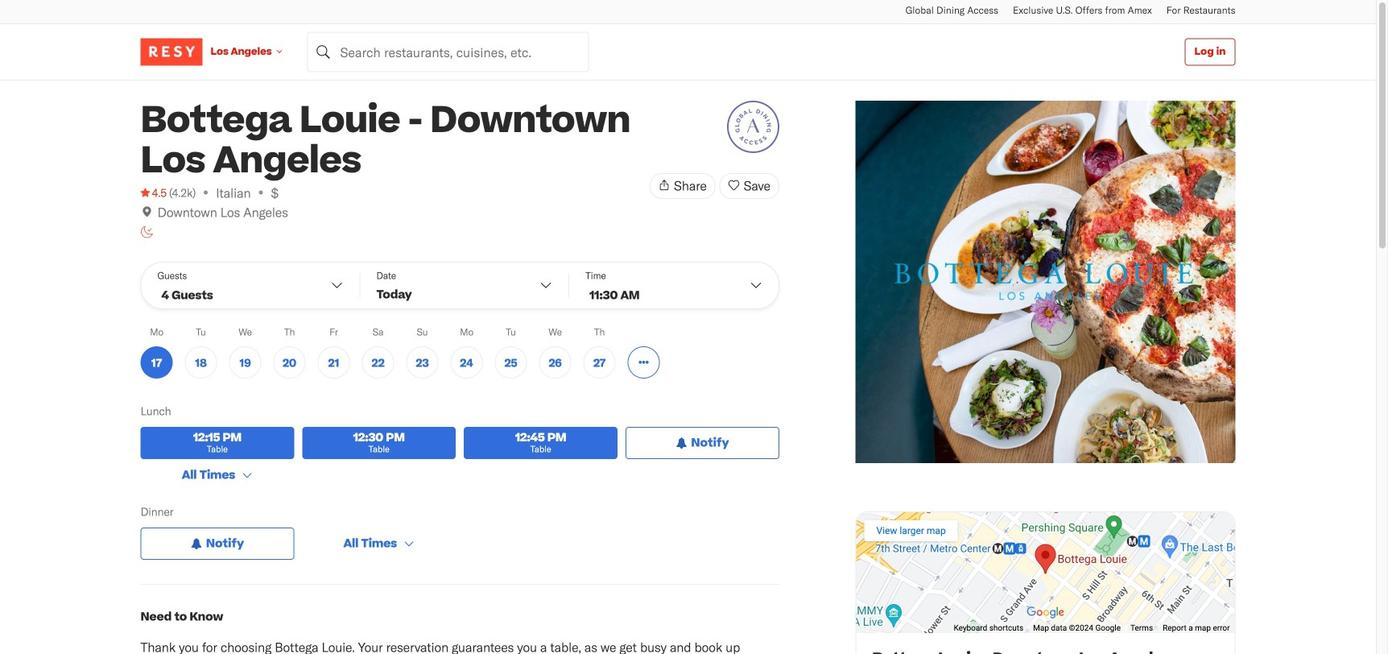 Task type: locate. For each thing, give the bounding box(es) containing it.
Search restaurants, cuisines, etc. text field
[[307, 32, 589, 72]]

4.5 out of 5 stars image
[[141, 184, 167, 201]]

None field
[[307, 32, 589, 72]]



Task type: vqa. For each thing, say whether or not it's contained in the screenshot.
"Field"
yes



